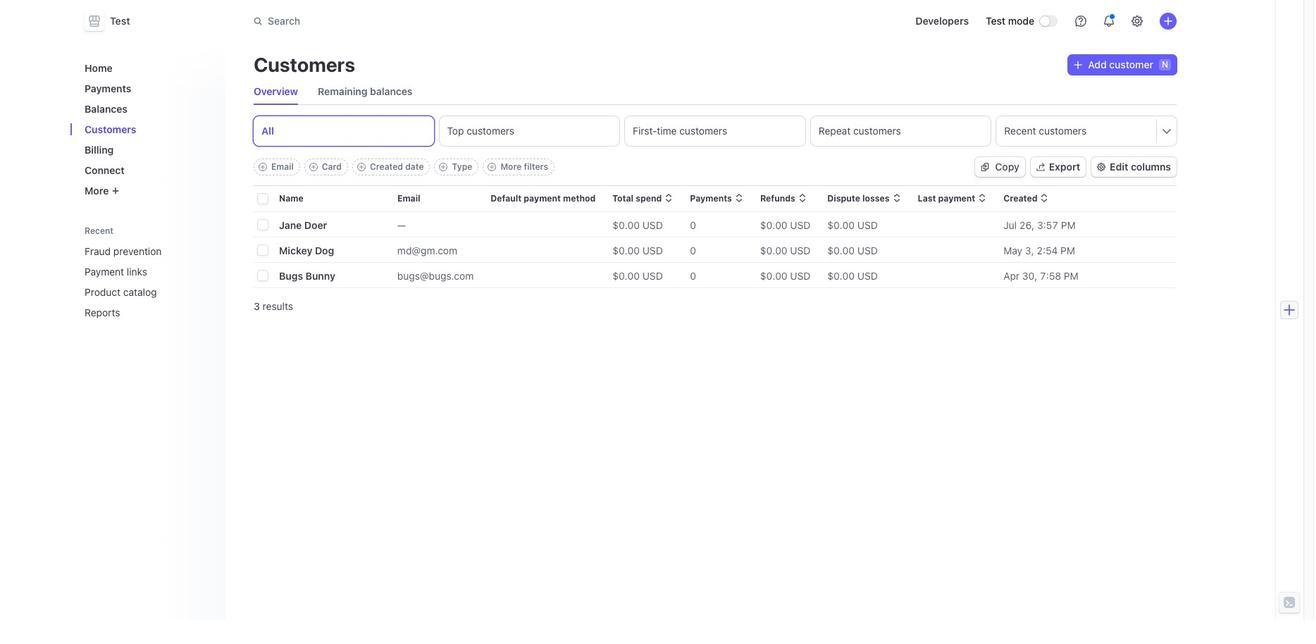 Task type: locate. For each thing, give the bounding box(es) containing it.
Search search field
[[245, 8, 643, 34]]

1 vertical spatial created
[[1004, 193, 1038, 204]]

pm for may 3, 2:54 pm
[[1061, 244, 1075, 256]]

0 vertical spatial pin to navigation image
[[202, 246, 213, 257]]

results
[[263, 300, 293, 312]]

1 horizontal spatial test
[[986, 15, 1006, 27]]

2 vertical spatial 0
[[690, 270, 696, 281]]

customers for repeat customers
[[853, 125, 901, 137]]

2 0 from the top
[[690, 244, 696, 256]]

0 vertical spatial select item checkbox
[[258, 220, 268, 230]]

recent up the fraud
[[85, 225, 114, 236]]

reports link
[[79, 301, 194, 324]]

1 0 link from the top
[[690, 212, 760, 237]]

0 vertical spatial created
[[370, 161, 403, 172]]

pm for apr 30, 7:58 pm
[[1064, 270, 1079, 281]]

created
[[370, 161, 403, 172], [1004, 193, 1038, 204]]

2 pin to navigation image from the top
[[202, 266, 213, 277]]

overview
[[254, 85, 298, 97]]

first-
[[633, 125, 657, 137]]

time
[[657, 125, 677, 137]]

0 vertical spatial payments
[[85, 82, 131, 94]]

top customers
[[447, 125, 514, 137]]

1 horizontal spatial recent
[[1004, 125, 1036, 137]]

pin to navigation image
[[202, 286, 213, 298], [202, 307, 213, 318]]

4 customers from the left
[[1039, 125, 1087, 137]]

total spend
[[613, 193, 662, 204]]

1 horizontal spatial created
[[1004, 193, 1038, 204]]

developers link
[[910, 10, 974, 32]]

payments up balances
[[85, 82, 131, 94]]

search
[[268, 15, 300, 27]]

1 pin to navigation image from the top
[[202, 246, 213, 257]]

0 horizontal spatial customers
[[85, 123, 136, 135]]

1 customers from the left
[[467, 125, 514, 137]]

1 vertical spatial tab list
[[254, 116, 1177, 146]]

first-time customers link
[[625, 116, 805, 146]]

$0.00 usd link
[[613, 212, 690, 237], [760, 212, 827, 237], [827, 212, 918, 237], [613, 237, 690, 263], [760, 237, 827, 263], [827, 237, 918, 263], [613, 263, 690, 288], [760, 263, 827, 288], [827, 263, 918, 288]]

1 vertical spatial select item checkbox
[[258, 245, 268, 255]]

edit columns
[[1110, 161, 1171, 173]]

1 vertical spatial pin to navigation image
[[202, 266, 213, 277]]

more inside more button
[[85, 185, 109, 197]]

— link
[[397, 212, 491, 237]]

filters
[[524, 161, 548, 172]]

Select Item checkbox
[[258, 271, 268, 280]]

test up home
[[110, 15, 130, 27]]

usd
[[642, 219, 663, 231], [790, 219, 811, 231], [857, 219, 878, 231], [642, 244, 663, 256], [790, 244, 811, 256], [857, 244, 878, 256], [642, 270, 663, 281], [790, 270, 811, 281], [857, 270, 878, 281]]

created date
[[370, 161, 424, 172]]

payment links link
[[79, 260, 194, 283]]

0 horizontal spatial payments
[[85, 82, 131, 94]]

pin to navigation image for payment links
[[202, 266, 213, 277]]

3,
[[1025, 244, 1034, 256]]

tab list
[[248, 79, 1177, 105], [254, 116, 1177, 146]]

pin to navigation image left the 3
[[202, 307, 213, 318]]

email right add email icon
[[271, 161, 294, 172]]

toolbar containing email
[[254, 159, 555, 175]]

recent up the copy
[[1004, 125, 1036, 137]]

home link
[[79, 56, 214, 80]]

pin to navigation image for reports
[[202, 307, 213, 318]]

pm right "7:58"
[[1064, 270, 1079, 281]]

2 payment from the left
[[938, 193, 975, 204]]

more right add more filters image
[[501, 161, 522, 172]]

0 vertical spatial pin to navigation image
[[202, 286, 213, 298]]

1 vertical spatial recent
[[85, 225, 114, 236]]

3 0 link from the top
[[690, 263, 760, 288]]

0 link
[[690, 212, 760, 237], [690, 237, 760, 263], [690, 263, 760, 288]]

edit columns button
[[1092, 157, 1177, 177]]

all
[[261, 125, 274, 137]]

settings image
[[1132, 16, 1143, 27]]

email
[[271, 161, 294, 172], [397, 193, 420, 204]]

remaining
[[318, 85, 367, 97]]

recent customers
[[1004, 125, 1087, 137]]

add customer
[[1088, 58, 1153, 70]]

n
[[1162, 59, 1168, 70]]

customers inside core navigation links element
[[85, 123, 136, 135]]

1 horizontal spatial payments
[[690, 193, 732, 204]]

method
[[563, 193, 596, 204]]

30,
[[1022, 270, 1037, 281]]

1 vertical spatial pin to navigation image
[[202, 307, 213, 318]]

toolbar
[[254, 159, 555, 175]]

customers for top customers
[[467, 125, 514, 137]]

1 0 from the top
[[690, 219, 696, 231]]

top customers link
[[439, 116, 619, 146]]

1 vertical spatial email
[[397, 193, 420, 204]]

0 horizontal spatial more
[[85, 185, 109, 197]]

customers down balances
[[85, 123, 136, 135]]

customers up export
[[1039, 125, 1087, 137]]

bugs@bugs.com link
[[397, 263, 491, 288]]

balances
[[370, 85, 413, 97]]

payments right spend
[[690, 193, 732, 204]]

payment for default
[[524, 193, 561, 204]]

1 pin to navigation image from the top
[[202, 286, 213, 298]]

more for more
[[85, 185, 109, 197]]

0 for bugs@bugs.com
[[690, 270, 696, 281]]

0 vertical spatial email
[[271, 161, 294, 172]]

3 0 from the top
[[690, 270, 696, 281]]

customers right the 'repeat' at the right top
[[853, 125, 901, 137]]

pin to navigation image
[[202, 246, 213, 257], [202, 266, 213, 277]]

select item checkbox down select all option
[[258, 220, 268, 230]]

1 test from the left
[[110, 15, 130, 27]]

apr 30, 7:58 pm link
[[1004, 263, 1177, 288]]

created right add created date image
[[370, 161, 403, 172]]

fraud
[[85, 245, 111, 257]]

dispute
[[827, 193, 860, 204]]

customers right time
[[679, 125, 727, 137]]

customers
[[254, 53, 355, 76], [85, 123, 136, 135]]

losses
[[862, 193, 890, 204]]

created for created
[[1004, 193, 1038, 204]]

fraud prevention link
[[79, 240, 194, 263]]

payment down filters
[[524, 193, 561, 204]]

0 horizontal spatial created
[[370, 161, 403, 172]]

test inside button
[[110, 15, 130, 27]]

2:54
[[1037, 244, 1058, 256]]

Select Item checkbox
[[258, 220, 268, 230], [258, 245, 268, 255]]

0 horizontal spatial recent
[[85, 225, 114, 236]]

0 for —
[[690, 219, 696, 231]]

jane doer link
[[279, 212, 352, 237]]

2 vertical spatial pm
[[1064, 270, 1079, 281]]

bugs@bugs.com
[[397, 270, 474, 281]]

1 horizontal spatial more
[[501, 161, 522, 172]]

0 horizontal spatial email
[[271, 161, 294, 172]]

add card image
[[309, 163, 318, 171]]

customers inside top customers link
[[467, 125, 514, 137]]

0 vertical spatial pm
[[1061, 219, 1076, 231]]

md@gm.com
[[397, 244, 457, 256]]

1 vertical spatial more
[[85, 185, 109, 197]]

customers up overview
[[254, 53, 355, 76]]

jul 26, 3:57 pm
[[1004, 219, 1076, 231]]

2 test from the left
[[986, 15, 1006, 27]]

recent for recent
[[85, 225, 114, 236]]

created up 26,
[[1004, 193, 1038, 204]]

0 horizontal spatial test
[[110, 15, 130, 27]]

columns
[[1131, 161, 1171, 173]]

bugs
[[279, 270, 303, 281]]

payments
[[85, 82, 131, 94], [690, 193, 732, 204]]

reports
[[85, 307, 120, 318]]

balances link
[[79, 97, 214, 120]]

jul 26, 3:57 pm link
[[1004, 212, 1177, 237]]

3
[[254, 300, 260, 312]]

0 vertical spatial tab list
[[248, 79, 1177, 105]]

0 horizontal spatial payment
[[524, 193, 561, 204]]

test for test
[[110, 15, 130, 27]]

payment right last at the right top of the page
[[938, 193, 975, 204]]

pm right 3:57
[[1061, 219, 1076, 231]]

fraud prevention
[[85, 245, 162, 257]]

1 vertical spatial 0
[[690, 244, 696, 256]]

payment
[[524, 193, 561, 204], [938, 193, 975, 204]]

1 horizontal spatial customers
[[254, 53, 355, 76]]

7:58
[[1040, 270, 1061, 281]]

add more filters image
[[488, 163, 496, 171]]

3 customers from the left
[[853, 125, 901, 137]]

developers
[[915, 15, 969, 27]]

recent customers link
[[997, 116, 1156, 146]]

1 select item checkbox from the top
[[258, 220, 268, 230]]

tab list containing overview
[[248, 79, 1177, 105]]

pm right 2:54
[[1061, 244, 1075, 256]]

pin to navigation image down the clear history icon
[[202, 286, 213, 298]]

1 vertical spatial pm
[[1061, 244, 1075, 256]]

customers right 'top'
[[467, 125, 514, 137]]

connect link
[[79, 159, 214, 182]]

2 customers from the left
[[679, 125, 727, 137]]

test left mode
[[986, 15, 1006, 27]]

pin to navigation image for product catalog
[[202, 286, 213, 298]]

recent element
[[70, 240, 225, 324]]

product catalog
[[85, 286, 157, 298]]

pm for jul 26, 3:57 pm
[[1061, 219, 1076, 231]]

bugs bunny
[[279, 270, 335, 281]]

0 vertical spatial recent
[[1004, 125, 1036, 137]]

more
[[501, 161, 522, 172], [85, 185, 109, 197]]

customers for recent customers
[[1039, 125, 1087, 137]]

1 horizontal spatial payment
[[938, 193, 975, 204]]

more down connect in the left top of the page
[[85, 185, 109, 197]]

last payment
[[918, 193, 975, 204]]

0 for md@gm.com
[[690, 244, 696, 256]]

0 vertical spatial more
[[501, 161, 522, 172]]

connect
[[85, 164, 125, 176]]

0
[[690, 219, 696, 231], [690, 244, 696, 256], [690, 270, 696, 281]]

1 vertical spatial payments
[[690, 193, 732, 204]]

recent
[[1004, 125, 1036, 137], [85, 225, 114, 236]]

email up —
[[397, 193, 420, 204]]

0 vertical spatial 0
[[690, 219, 696, 231]]

2 select item checkbox from the top
[[258, 245, 268, 255]]

1 horizontal spatial email
[[397, 193, 420, 204]]

1 payment from the left
[[524, 193, 561, 204]]

2 pin to navigation image from the top
[[202, 307, 213, 318]]

customers inside recent customers link
[[1039, 125, 1087, 137]]

select item checkbox up select item option
[[258, 245, 268, 255]]

add type image
[[439, 163, 448, 171]]

2 0 link from the top
[[690, 237, 760, 263]]

customers inside repeat customers "link"
[[853, 125, 901, 137]]

select item checkbox for mickey dog
[[258, 245, 268, 255]]

customers
[[467, 125, 514, 137], [679, 125, 727, 137], [853, 125, 901, 137], [1039, 125, 1087, 137]]

default payment method
[[491, 193, 596, 204]]

1 vertical spatial customers
[[85, 123, 136, 135]]



Task type: describe. For each thing, give the bounding box(es) containing it.
clear history image
[[202, 226, 210, 235]]

default
[[491, 193, 522, 204]]

more button
[[79, 179, 214, 202]]

0 link for apr 30, 7:58 pm
[[690, 263, 760, 288]]

product catalog link
[[79, 280, 194, 304]]

billing link
[[79, 138, 214, 161]]

pin to navigation image for fraud prevention
[[202, 246, 213, 257]]

notifications image
[[1103, 16, 1115, 27]]

more filters
[[501, 161, 548, 172]]

open overflow menu image
[[1163, 126, 1171, 135]]

date
[[405, 161, 424, 172]]

customers inside first-time customers 'link'
[[679, 125, 727, 137]]

type
[[452, 161, 472, 172]]

jane doer
[[279, 219, 327, 231]]

mode
[[1008, 15, 1034, 27]]

copy
[[995, 161, 1019, 173]]

jul
[[1004, 219, 1017, 231]]

0 link for may 3, 2:54 pm
[[690, 237, 760, 263]]

3 results
[[254, 300, 293, 312]]

add created date image
[[357, 163, 366, 171]]

core navigation links element
[[79, 56, 214, 202]]

Search text field
[[245, 8, 643, 34]]

may 3, 2:54 pm link
[[1004, 237, 1177, 263]]

doer
[[304, 219, 327, 231]]

export button
[[1031, 157, 1086, 177]]

help image
[[1075, 16, 1086, 27]]

name
[[279, 193, 303, 204]]

top
[[447, 125, 464, 137]]

billing
[[85, 144, 114, 156]]

may 3, 2:54 pm
[[1004, 244, 1075, 256]]

home
[[85, 62, 113, 74]]

add
[[1088, 58, 1107, 70]]

payment links
[[85, 266, 147, 278]]

more for more filters
[[501, 161, 522, 172]]

remaining balances
[[318, 85, 413, 97]]

test mode
[[986, 15, 1034, 27]]

mickey dog link
[[279, 237, 352, 263]]

svg image
[[1074, 61, 1082, 69]]

customers link
[[79, 118, 214, 141]]

payment for last
[[938, 193, 975, 204]]

test for test mode
[[986, 15, 1006, 27]]

dog
[[315, 244, 334, 256]]

repeat customers link
[[811, 116, 991, 146]]

—
[[397, 219, 406, 231]]

jane
[[279, 219, 302, 231]]

repeat customers
[[819, 125, 901, 137]]

all link
[[254, 116, 434, 146]]

spend
[[636, 193, 662, 204]]

customer
[[1109, 58, 1153, 70]]

may
[[1004, 244, 1022, 256]]

3:57
[[1037, 219, 1058, 231]]

edit
[[1110, 161, 1128, 173]]

md@gm.com link
[[397, 237, 491, 263]]

bugs bunny link
[[279, 263, 352, 288]]

recent for recent customers
[[1004, 125, 1036, 137]]

refunds
[[760, 193, 795, 204]]

bunny
[[306, 270, 335, 281]]

apr
[[1004, 270, 1020, 281]]

add email image
[[259, 163, 267, 171]]

26,
[[1019, 219, 1034, 231]]

payment
[[85, 266, 124, 278]]

payments link
[[79, 77, 214, 100]]

mickey dog
[[279, 244, 334, 256]]

dispute losses
[[827, 193, 890, 204]]

Select All checkbox
[[258, 194, 268, 204]]

created for created date
[[370, 161, 403, 172]]

tab list containing all
[[254, 116, 1177, 146]]

0 link for jul 26, 3:57 pm
[[690, 212, 760, 237]]

catalog
[[123, 286, 157, 298]]

card
[[322, 161, 342, 172]]

payments inside core navigation links element
[[85, 82, 131, 94]]

select item checkbox for jane doer
[[258, 220, 268, 230]]

test button
[[85, 11, 144, 31]]

0 vertical spatial customers
[[254, 53, 355, 76]]

product
[[85, 286, 121, 298]]

prevention
[[113, 245, 162, 257]]

recent navigation links element
[[70, 219, 225, 324]]

overview link
[[248, 82, 304, 101]]

repeat
[[819, 125, 851, 137]]

svg image
[[981, 163, 990, 171]]

export
[[1049, 161, 1080, 173]]

links
[[127, 266, 147, 278]]

balances
[[85, 103, 128, 115]]

first-time customers
[[633, 125, 727, 137]]

total
[[613, 193, 634, 204]]

remaining balances link
[[312, 82, 418, 101]]

last
[[918, 193, 936, 204]]

mickey
[[279, 244, 312, 256]]

apr 30, 7:58 pm
[[1004, 270, 1079, 281]]



Task type: vqa. For each thing, say whether or not it's contained in the screenshot.
the bottom svg icon
yes



